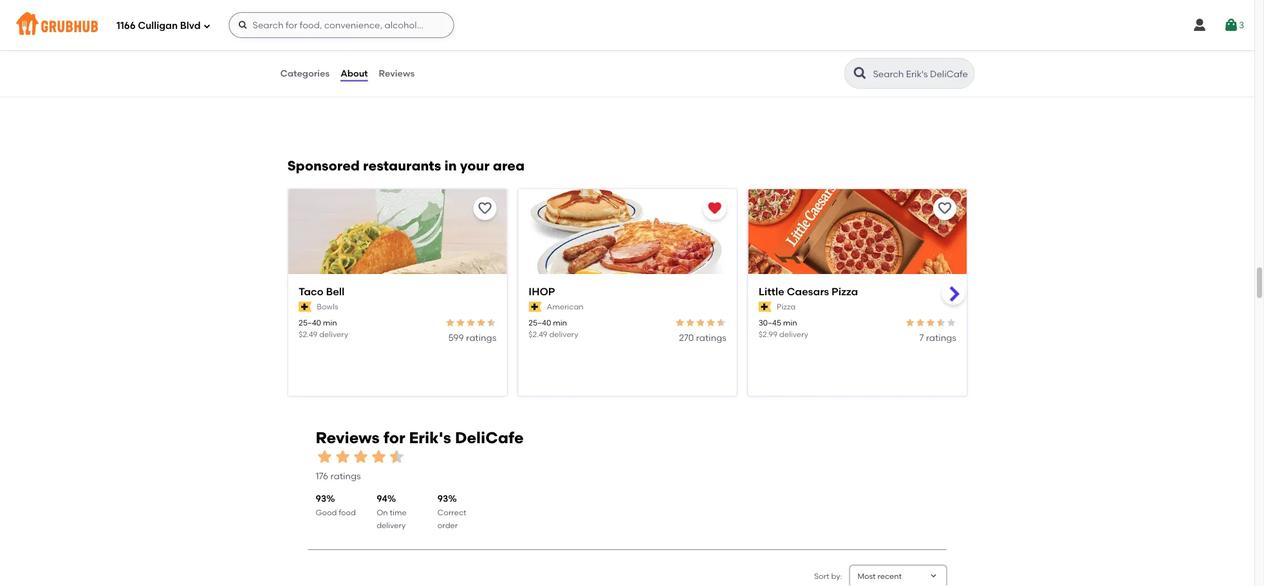 Task type: locate. For each thing, give the bounding box(es) containing it.
your
[[460, 158, 490, 174]]

reviews button
[[378, 50, 416, 97]]

2 horizontal spatial min
[[783, 319, 797, 328]]

1 25–40 from the left
[[298, 319, 321, 328]]

0 vertical spatial pizza
[[832, 286, 858, 298]]

1 vertical spatial pizza
[[777, 303, 796, 312]]

delivery down time
[[377, 521, 406, 531]]

view
[[288, 36, 309, 47]]

1 save this restaurant button from the left
[[473, 197, 496, 220]]

reviews
[[379, 68, 415, 79], [316, 429, 380, 447]]

subscription pass image down the taco
[[298, 302, 311, 313]]

subscription pass image
[[298, 302, 311, 313], [529, 302, 542, 313], [759, 302, 772, 313]]

min for little caesars pizza
[[783, 319, 797, 328]]

delivery for ihop
[[549, 330, 578, 339]]

270 ratings
[[679, 333, 726, 344]]

categories
[[280, 68, 330, 79]]

2 $2.49 from the left
[[529, 330, 547, 339]]

bell
[[326, 286, 344, 298]]

0 horizontal spatial subscription pass image
[[298, 302, 311, 313]]

0 horizontal spatial svg image
[[203, 22, 211, 30]]

93 inside 93 good food
[[316, 494, 327, 505]]

1 horizontal spatial delicafe
[[455, 429, 524, 447]]

1 vertical spatial reviews
[[316, 429, 380, 447]]

restaurants
[[363, 158, 441, 174]]

2 horizontal spatial subscription pass image
[[759, 302, 772, 313]]

93
[[316, 494, 327, 505], [438, 494, 448, 505]]

599
[[448, 333, 464, 344]]

reviews for reviews
[[379, 68, 415, 79]]

little
[[759, 286, 784, 298]]

subscription pass image down little
[[759, 302, 772, 313]]

25–40 min $2.49 delivery down american
[[529, 319, 578, 339]]

2 93 from the left
[[438, 494, 448, 505]]

94
[[377, 494, 388, 505]]

Search for food, convenience, alcohol... search field
[[229, 12, 454, 38]]

1 93 from the left
[[316, 494, 327, 505]]

area
[[493, 158, 525, 174]]

25–40 down american
[[529, 319, 551, 328]]

1 horizontal spatial 25–40 min $2.49 delivery
[[529, 319, 578, 339]]

1 min from the left
[[323, 319, 337, 328]]

$2.49
[[298, 330, 317, 339], [529, 330, 547, 339]]

erik's right for on the bottom of the page
[[409, 429, 451, 447]]

min inside 30–45 min $2.99 delivery
[[783, 319, 797, 328]]

reviews up 176 ratings
[[316, 429, 380, 447]]

3
[[1240, 20, 1245, 30]]

save this restaurant button for taco bell
[[473, 197, 496, 220]]

1 horizontal spatial $2.49
[[529, 330, 547, 339]]

7 ratings
[[919, 333, 957, 344]]

delivery for taco bell
[[319, 330, 348, 339]]

93 inside "93 correct order"
[[438, 494, 448, 505]]

0 horizontal spatial 25–40 min $2.49 delivery
[[298, 319, 348, 339]]

star icon image
[[445, 318, 455, 329], [455, 318, 465, 329], [465, 318, 476, 329], [476, 318, 486, 329], [486, 318, 496, 329], [486, 318, 496, 329], [675, 318, 685, 329], [685, 318, 696, 329], [696, 318, 706, 329], [706, 318, 716, 329], [716, 318, 726, 329], [716, 318, 726, 329], [905, 318, 915, 329], [915, 318, 926, 329], [926, 318, 936, 329], [936, 318, 946, 329], [936, 318, 946, 329], [946, 318, 957, 329], [316, 449, 334, 467], [334, 449, 352, 467], [352, 449, 370, 467], [370, 449, 388, 467], [388, 449, 406, 467], [388, 449, 406, 467]]

93 up good
[[316, 494, 327, 505]]

pizza
[[832, 286, 858, 298], [777, 303, 796, 312]]

1 subscription pass image from the left
[[298, 302, 311, 313]]

$2.49 down american
[[529, 330, 547, 339]]

save this restaurant button for little caesars pizza
[[933, 197, 957, 220]]

caret down icon image
[[929, 572, 939, 582]]

ratings right 176
[[331, 471, 361, 482]]

ratings for ihop
[[696, 333, 726, 344]]

0 horizontal spatial pizza
[[777, 303, 796, 312]]

$2.49 down bowls
[[298, 330, 317, 339]]

0 horizontal spatial save this restaurant button
[[473, 197, 496, 220]]

0 horizontal spatial erik's
[[365, 36, 387, 47]]

reviews right about on the top of page
[[379, 68, 415, 79]]

min down bowls
[[323, 319, 337, 328]]

ratings right 599 at the left bottom of page
[[466, 333, 496, 344]]

taco bell logo image
[[288, 190, 507, 298]]

min down american
[[553, 319, 567, 328]]

min
[[323, 319, 337, 328], [553, 319, 567, 328], [783, 319, 797, 328]]

delicafe
[[389, 36, 427, 47], [455, 429, 524, 447]]

little caesars pizza link
[[759, 285, 957, 299]]

pizza right caesars
[[832, 286, 858, 298]]

1166 culligan blvd
[[117, 20, 201, 32]]

subscription pass image down ihop
[[529, 302, 542, 313]]

min for ihop
[[553, 319, 567, 328]]

good
[[316, 508, 337, 518]]

3 button
[[1224, 14, 1245, 37]]

subscription pass image for taco bell
[[298, 302, 311, 313]]

ratings for little caesars pizza
[[926, 333, 957, 344]]

1 horizontal spatial svg image
[[1192, 17, 1208, 33]]

25–40 min $2.49 delivery down bowls
[[298, 319, 348, 339]]

svg image
[[1192, 17, 1208, 33], [1224, 17, 1240, 33], [203, 22, 211, 30]]

0 vertical spatial delicafe
[[389, 36, 427, 47]]

save this restaurant image
[[477, 201, 493, 217], [937, 201, 953, 217]]

delivery down american
[[549, 330, 578, 339]]

ratings right 270
[[696, 333, 726, 344]]

save this restaurant button
[[473, 197, 496, 220], [933, 197, 957, 220]]

25–40
[[298, 319, 321, 328], [529, 319, 551, 328]]

little caesars pizza
[[759, 286, 858, 298]]

93 up correct
[[438, 494, 448, 505]]

erik's right about
[[365, 36, 387, 47]]

most recent
[[858, 572, 902, 581]]

0 horizontal spatial 93
[[316, 494, 327, 505]]

1 horizontal spatial 25–40
[[529, 319, 551, 328]]

1 horizontal spatial save this restaurant button
[[933, 197, 957, 220]]

delivery down bowls
[[319, 330, 348, 339]]

min right 30–45
[[783, 319, 797, 328]]

25–40 min $2.49 delivery
[[298, 319, 348, 339], [529, 319, 578, 339]]

0 vertical spatial erik's
[[365, 36, 387, 47]]

93 correct order
[[438, 494, 467, 531]]

30–45
[[759, 319, 781, 328]]

sort by:
[[815, 572, 843, 581]]

1 horizontal spatial 93
[[438, 494, 448, 505]]

0 horizontal spatial 25–40
[[298, 319, 321, 328]]

delivery
[[319, 330, 348, 339], [549, 330, 578, 339], [779, 330, 808, 339], [377, 521, 406, 531]]

0 horizontal spatial min
[[323, 319, 337, 328]]

2 save this restaurant image from the left
[[937, 201, 953, 217]]

erik's
[[365, 36, 387, 47], [409, 429, 451, 447]]

0 vertical spatial reviews
[[379, 68, 415, 79]]

94 on time delivery
[[377, 494, 407, 531]]

1 save this restaurant image from the left
[[477, 201, 493, 217]]

reviews for erik's delicafe
[[316, 429, 524, 447]]

ratings
[[466, 333, 496, 344], [696, 333, 726, 344], [926, 333, 957, 344], [331, 471, 361, 482]]

ihop
[[529, 286, 555, 298]]

in
[[445, 158, 457, 174]]

1 vertical spatial delicafe
[[455, 429, 524, 447]]

ratings right 7
[[926, 333, 957, 344]]

reviews inside button
[[379, 68, 415, 79]]

little caesars pizza logo image
[[748, 190, 967, 298]]

save this restaurant image for little caesars pizza
[[937, 201, 953, 217]]

2 save this restaurant button from the left
[[933, 197, 957, 220]]

0 horizontal spatial delicafe
[[389, 36, 427, 47]]

3 subscription pass image from the left
[[759, 302, 772, 313]]

1 25–40 min $2.49 delivery from the left
[[298, 319, 348, 339]]

delivery inside 94 on time delivery
[[377, 521, 406, 531]]

delivery for little caesars pizza
[[779, 330, 808, 339]]

2 horizontal spatial svg image
[[1224, 17, 1240, 33]]

1 horizontal spatial pizza
[[832, 286, 858, 298]]

taco bell
[[298, 286, 344, 298]]

25–40 for ihop
[[529, 319, 551, 328]]

svg image
[[238, 20, 248, 30]]

1 horizontal spatial save this restaurant image
[[937, 201, 953, 217]]

0 horizontal spatial save this restaurant image
[[477, 201, 493, 217]]

2 25–40 min $2.49 delivery from the left
[[529, 319, 578, 339]]

1 vertical spatial erik's
[[409, 429, 451, 447]]

delivery right $2.99
[[779, 330, 808, 339]]

2 min from the left
[[553, 319, 567, 328]]

most
[[858, 572, 876, 581]]

2 subscription pass image from the left
[[529, 302, 542, 313]]

2 25–40 from the left
[[529, 319, 551, 328]]

1 $2.49 from the left
[[298, 330, 317, 339]]

93 good food
[[316, 494, 356, 518]]

1 horizontal spatial subscription pass image
[[529, 302, 542, 313]]

pizza down little
[[777, 303, 796, 312]]

delivery inside 30–45 min $2.99 delivery
[[779, 330, 808, 339]]

3 min from the left
[[783, 319, 797, 328]]

25–40 down bowls
[[298, 319, 321, 328]]

0 horizontal spatial $2.49
[[298, 330, 317, 339]]

recent
[[878, 572, 902, 581]]

1 horizontal spatial min
[[553, 319, 567, 328]]



Task type: describe. For each thing, give the bounding box(es) containing it.
subscription pass image for ihop
[[529, 302, 542, 313]]

view more about erik's delicafe
[[288, 36, 427, 47]]

culligan
[[138, 20, 178, 32]]

Sort by: field
[[858, 571, 902, 583]]

min for taco bell
[[323, 319, 337, 328]]

food
[[339, 508, 356, 518]]

ihop logo image
[[518, 190, 737, 298]]

25–40 for taco bell
[[298, 319, 321, 328]]

pizza inside little caesars pizza link
[[832, 286, 858, 298]]

$2.49 for ihop
[[529, 330, 547, 339]]

saved restaurant image
[[707, 201, 723, 217]]

1166
[[117, 20, 136, 32]]

176 ratings
[[316, 471, 361, 482]]

sort
[[815, 572, 830, 581]]

ratings for taco bell
[[466, 333, 496, 344]]

saved restaurant button
[[703, 197, 726, 220]]

for
[[384, 429, 405, 447]]

search icon image
[[853, 66, 868, 81]]

bowls
[[317, 303, 338, 312]]

25–40 min $2.49 delivery for ihop
[[529, 319, 578, 339]]

correct
[[438, 508, 467, 518]]

categories button
[[280, 50, 330, 97]]

main navigation navigation
[[0, 0, 1255, 50]]

caesars
[[787, 286, 829, 298]]

taco bell link
[[298, 285, 496, 299]]

american
[[547, 303, 583, 312]]

176
[[316, 471, 328, 482]]

$2.99
[[759, 330, 778, 339]]

7
[[919, 333, 924, 344]]

subscription pass image for little caesars pizza
[[759, 302, 772, 313]]

on
[[377, 508, 388, 518]]

93 for 93 correct order
[[438, 494, 448, 505]]

270
[[679, 333, 694, 344]]

blvd
[[180, 20, 201, 32]]

599 ratings
[[448, 333, 496, 344]]

order
[[438, 521, 458, 531]]

25–40 min $2.49 delivery for taco bell
[[298, 319, 348, 339]]

svg image inside 3 button
[[1224, 17, 1240, 33]]

Search Erik's DeliCafe search field
[[872, 68, 971, 80]]

about button
[[340, 50, 369, 97]]

sponsored
[[288, 158, 360, 174]]

$2.49 for taco bell
[[298, 330, 317, 339]]

reviews for reviews for erik's delicafe
[[316, 429, 380, 447]]

more
[[311, 36, 334, 47]]

ihop link
[[529, 285, 726, 299]]

by:
[[832, 572, 843, 581]]

taco
[[298, 286, 323, 298]]

save this restaurant image for taco bell
[[477, 201, 493, 217]]

93 for 93 good food
[[316, 494, 327, 505]]

about
[[336, 36, 363, 47]]

about
[[341, 68, 368, 79]]

1 horizontal spatial erik's
[[409, 429, 451, 447]]

sponsored restaurants in your area
[[288, 158, 525, 174]]

30–45 min $2.99 delivery
[[759, 319, 808, 339]]

time
[[390, 508, 407, 518]]



Task type: vqa. For each thing, say whether or not it's contained in the screenshot.
right Delicafe
yes



